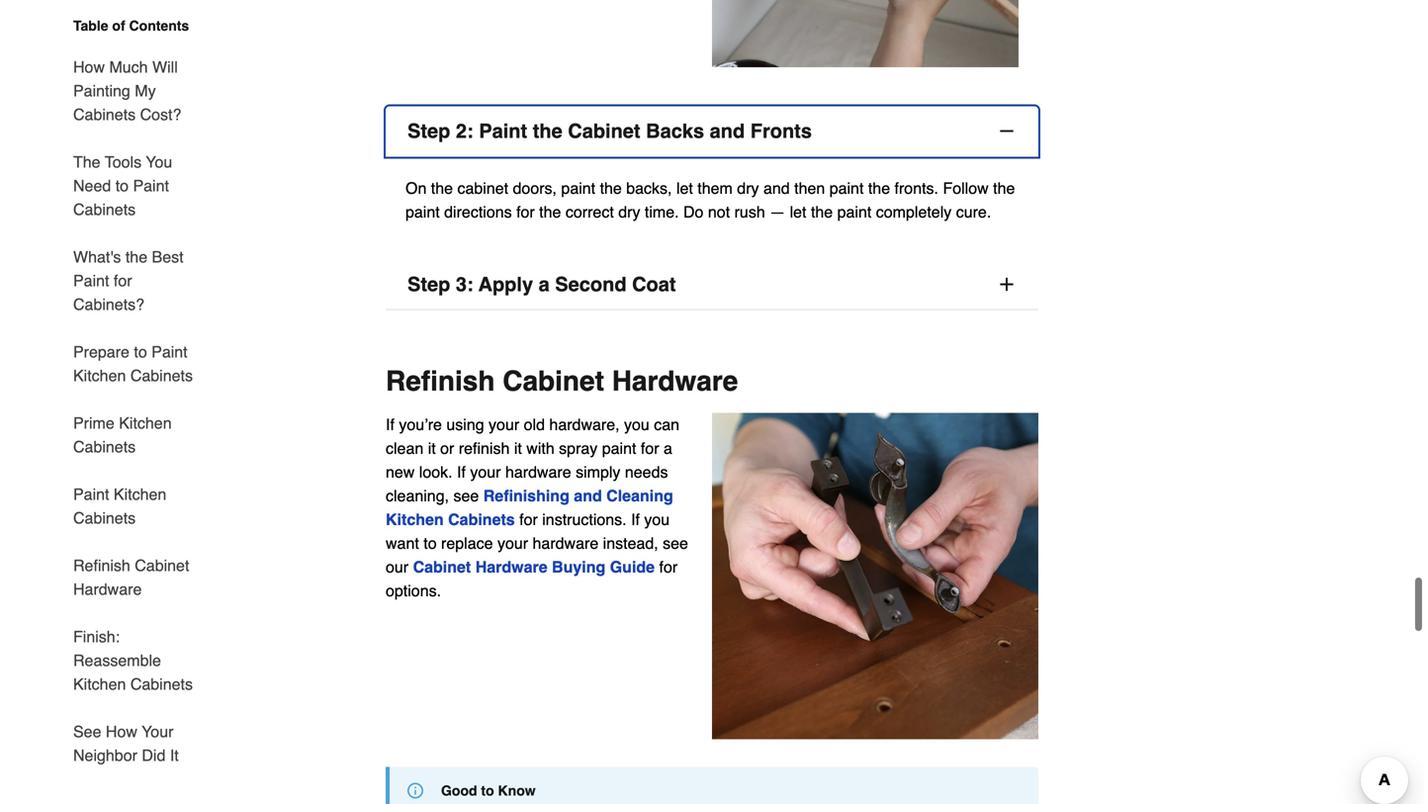 Task type: describe. For each thing, give the bounding box(es) containing it.
see how your neighbor did it
[[73, 722, 179, 764]]

step for step 2: paint the cabinet backs and fronts
[[407, 119, 450, 142]]

cabinets inside prime kitchen cabinets
[[73, 438, 136, 456]]

backs
[[646, 119, 704, 142]]

step 3: apply a second coat button
[[386, 259, 1038, 309]]

hardware inside if you're using your old hardware, you can clean it or refinish it with spray paint for a new look. if your hardware simply needs cleaning, see
[[505, 462, 571, 480]]

new
[[386, 462, 415, 480]]

need
[[73, 177, 111, 195]]

step for step 3: apply a second coat
[[407, 272, 450, 295]]

hardware inside the for instructions. if you want to replace your hardware instead, see our
[[533, 533, 599, 551]]

finish: reassemble kitchen cabinets link
[[73, 613, 206, 708]]

how much will painting my cabinets cost? link
[[73, 44, 206, 138]]

a person painting cabinets white with a brush. image
[[712, 0, 1019, 66]]

the right follow
[[993, 178, 1015, 196]]

prepare to paint kitchen cabinets
[[73, 343, 193, 385]]

1 vertical spatial dry
[[618, 202, 640, 220]]

for inside the for instructions. if you want to replace your hardware instead, see our
[[519, 509, 538, 528]]

the
[[73, 153, 100, 171]]

replace
[[441, 533, 493, 551]]

hardware inside table of contents element
[[73, 580, 142, 598]]

and inside button
[[710, 119, 745, 142]]

a inside if you're using your old hardware, you can clean it or refinish it with spray paint for a new look. if your hardware simply needs cleaning, see
[[664, 438, 672, 457]]

doors,
[[513, 178, 557, 196]]

you inside the for instructions. if you want to replace your hardware instead, see our
[[644, 509, 670, 528]]

with
[[526, 438, 555, 457]]

good
[[441, 782, 477, 798]]

refinish
[[459, 438, 510, 457]]

do
[[683, 202, 704, 220]]

table of contents
[[73, 18, 189, 34]]

3:
[[456, 272, 473, 295]]

paint inside if you're using your old hardware, you can clean it or refinish it with spray paint for a new look. if your hardware simply needs cleaning, see
[[602, 438, 636, 457]]

you
[[146, 153, 172, 171]]

instead,
[[603, 533, 658, 551]]

cabinets inside the tools you need to paint cabinets
[[73, 200, 136, 219]]

paint up correct
[[561, 178, 595, 196]]

painting
[[73, 82, 130, 100]]

look.
[[419, 462, 453, 480]]

want
[[386, 533, 419, 551]]

paint kitchen cabinets
[[73, 485, 166, 527]]

what's
[[73, 248, 121, 266]]

apply
[[479, 272, 533, 295]]

for options.
[[386, 557, 678, 599]]

completely
[[876, 202, 952, 220]]

—
[[770, 202, 785, 220]]

finish:
[[73, 627, 120, 646]]

you're
[[399, 415, 442, 433]]

you inside if you're using your old hardware, you can clean it or refinish it with spray paint for a new look. if your hardware simply needs cleaning, see
[[624, 415, 650, 433]]

the tools you need to paint cabinets link
[[73, 138, 206, 233]]

guide
[[610, 557, 655, 575]]

1 vertical spatial let
[[790, 202, 806, 220]]

simply
[[576, 462, 621, 480]]

refinish inside refinish cabinet hardware
[[73, 556, 130, 575]]

follow
[[943, 178, 989, 196]]

to right good
[[481, 782, 494, 798]]

the left fronts.
[[868, 178, 890, 196]]

1 horizontal spatial if
[[457, 462, 466, 480]]

the tools you need to paint cabinets
[[73, 153, 172, 219]]

contents
[[129, 18, 189, 34]]

and inside refinishing and cleaning kitchen cabinets
[[574, 486, 602, 504]]

paint right then
[[829, 178, 864, 196]]

see inside if you're using your old hardware, you can clean it or refinish it with spray paint for a new look. if your hardware simply needs cleaning, see
[[453, 486, 479, 504]]

finish: reassemble kitchen cabinets
[[73, 627, 193, 693]]

neighbor
[[73, 746, 137, 764]]

what's the best paint for cabinets?
[[73, 248, 183, 313]]

cabinets inside how much will painting my cabinets cost?
[[73, 105, 136, 124]]

for inside on the cabinet doors, paint the backs, let them dry and then paint the fronts. follow the paint directions for the correct dry time. do not rush — let the paint completely cure.
[[516, 202, 535, 220]]

will
[[152, 58, 178, 76]]

refinishing
[[483, 486, 569, 504]]

cabinet hardware buying guide
[[413, 557, 655, 575]]

how inside how much will painting my cabinets cost?
[[73, 58, 105, 76]]

kitchen inside finish: reassemble kitchen cabinets
[[73, 675, 126, 693]]

paint inside prepare to paint kitchen cabinets
[[151, 343, 188, 361]]

cleaning,
[[386, 486, 449, 504]]

if you're using your old hardware, you can clean it or refinish it with spray paint for a new look. if your hardware simply needs cleaning, see
[[386, 415, 679, 504]]

cabinet up old
[[503, 365, 604, 396]]

cabinets inside refinishing and cleaning kitchen cabinets
[[448, 509, 515, 528]]

the up correct
[[600, 178, 622, 196]]

know
[[498, 782, 536, 798]]

if inside the for instructions. if you want to replace your hardware instead, see our
[[631, 509, 640, 528]]

a inside step 3: apply a second coat 'button'
[[539, 272, 550, 295]]

much
[[109, 58, 148, 76]]

1 horizontal spatial hardware
[[475, 557, 547, 575]]

cabinet inside table of contents element
[[135, 556, 189, 575]]

your
[[142, 722, 173, 741]]

cabinet
[[457, 178, 508, 196]]

best
[[152, 248, 183, 266]]

cure.
[[956, 202, 991, 220]]

it
[[170, 746, 179, 764]]

did
[[142, 746, 166, 764]]

directions
[[444, 202, 512, 220]]

step 2: paint the cabinet backs and fronts button
[[386, 105, 1038, 156]]

of
[[112, 18, 125, 34]]

options.
[[386, 581, 441, 599]]

kitchen inside prime kitchen cabinets
[[119, 414, 172, 432]]

table
[[73, 18, 108, 34]]

how inside see how your neighbor did it
[[106, 722, 137, 741]]

cabinets inside prepare to paint kitchen cabinets
[[130, 366, 193, 385]]

table of contents element
[[57, 16, 206, 767]]

cost?
[[140, 105, 181, 124]]

for instructions. if you want to replace your hardware instead, see our
[[386, 509, 688, 575]]

see
[[73, 722, 101, 741]]

paint inside what's the best paint for cabinets?
[[73, 271, 109, 290]]

refinishing and cleaning kitchen cabinets link
[[386, 486, 673, 528]]

cabinet hardware buying guide link
[[413, 557, 655, 575]]

my
[[135, 82, 156, 100]]

spray
[[559, 438, 598, 457]]



Task type: vqa. For each thing, say whether or not it's contained in the screenshot.
our
yes



Task type: locate. For each thing, give the bounding box(es) containing it.
to inside prepare to paint kitchen cabinets
[[134, 343, 147, 361]]

1 vertical spatial see
[[663, 533, 688, 551]]

see
[[453, 486, 479, 504], [663, 533, 688, 551]]

0 vertical spatial dry
[[737, 178, 759, 196]]

good to know
[[441, 782, 536, 798]]

refinish cabinet hardware inside table of contents element
[[73, 556, 189, 598]]

0 vertical spatial hardware
[[505, 462, 571, 480]]

0 vertical spatial hardware
[[612, 365, 738, 396]]

2 step from the top
[[407, 272, 450, 295]]

for inside for options.
[[659, 557, 678, 575]]

what's the best paint for cabinets? link
[[73, 233, 206, 328]]

0 horizontal spatial a
[[539, 272, 550, 295]]

cabinet
[[568, 119, 640, 142], [503, 365, 604, 396], [135, 556, 189, 575], [413, 557, 471, 575]]

refinish down paint kitchen cabinets
[[73, 556, 130, 575]]

1 vertical spatial step
[[407, 272, 450, 295]]

cabinets down need
[[73, 200, 136, 219]]

it left or
[[428, 438, 436, 457]]

1 it from the left
[[428, 438, 436, 457]]

kitchen inside prepare to paint kitchen cabinets
[[73, 366, 126, 385]]

the left best
[[125, 248, 147, 266]]

dry
[[737, 178, 759, 196], [618, 202, 640, 220]]

coat
[[632, 272, 676, 295]]

or
[[440, 438, 454, 457]]

and
[[710, 119, 745, 142], [763, 178, 790, 196], [574, 486, 602, 504]]

see inside the for instructions. if you want to replace your hardware instead, see our
[[663, 533, 688, 551]]

paint down "what's"
[[73, 271, 109, 290]]

2 it from the left
[[514, 438, 522, 457]]

1 horizontal spatial and
[[710, 119, 745, 142]]

refinishing and cleaning kitchen cabinets
[[386, 486, 673, 528]]

let right —
[[790, 202, 806, 220]]

kitchen right prime
[[119, 414, 172, 432]]

kitchen down prepare
[[73, 366, 126, 385]]

0 vertical spatial you
[[624, 415, 650, 433]]

your left old
[[489, 415, 519, 433]]

cabinets down prime
[[73, 438, 136, 456]]

for up the cabinets?
[[114, 271, 132, 290]]

2 horizontal spatial and
[[763, 178, 790, 196]]

1 horizontal spatial a
[[664, 438, 672, 457]]

if right the look.
[[457, 462, 466, 480]]

your inside the for instructions. if you want to replace your hardware instead, see our
[[497, 533, 528, 551]]

0 vertical spatial if
[[386, 415, 394, 433]]

0 horizontal spatial dry
[[618, 202, 640, 220]]

paint kitchen cabinets link
[[73, 471, 206, 542]]

on
[[405, 178, 427, 196]]

cabinets
[[73, 105, 136, 124], [73, 200, 136, 219], [130, 366, 193, 385], [73, 438, 136, 456], [73, 509, 136, 527], [448, 509, 515, 528], [130, 675, 193, 693]]

fronts
[[750, 119, 812, 142]]

cabinet down paint kitchen cabinets link
[[135, 556, 189, 575]]

0 horizontal spatial see
[[453, 486, 479, 504]]

paint inside paint kitchen cabinets
[[73, 485, 109, 503]]

hardware up the can
[[612, 365, 738, 396]]

for down refinishing
[[519, 509, 538, 528]]

rush
[[734, 202, 765, 220]]

0 horizontal spatial refinish cabinet hardware
[[73, 556, 189, 598]]

1 horizontal spatial dry
[[737, 178, 759, 196]]

let
[[676, 178, 693, 196], [790, 202, 806, 220]]

see how your neighbor did it link
[[73, 708, 206, 767]]

a right the "apply"
[[539, 272, 550, 295]]

cabinets up replace
[[448, 509, 515, 528]]

prime kitchen cabinets link
[[73, 400, 206, 471]]

0 horizontal spatial it
[[428, 438, 436, 457]]

hardware down replace
[[475, 557, 547, 575]]

see right instead,
[[663, 533, 688, 551]]

0 vertical spatial let
[[676, 178, 693, 196]]

prepare to paint kitchen cabinets link
[[73, 328, 206, 400]]

to inside the for instructions. if you want to replace your hardware instead, see our
[[424, 533, 437, 551]]

paint up simply
[[602, 438, 636, 457]]

a person holding cabinet hardware in front of a door. image
[[712, 412, 1038, 738]]

how up painting
[[73, 58, 105, 76]]

your down refinish
[[470, 462, 501, 480]]

how
[[73, 58, 105, 76], [106, 722, 137, 741]]

prime kitchen cabinets
[[73, 414, 172, 456]]

the down then
[[811, 202, 833, 220]]

refinish cabinet hardware up the hardware,
[[386, 365, 738, 396]]

step left 2:
[[407, 119, 450, 142]]

it left with
[[514, 438, 522, 457]]

step inside 'button'
[[407, 272, 450, 295]]

step 2: paint the cabinet backs and fronts
[[407, 119, 812, 142]]

backs,
[[626, 178, 672, 196]]

1 vertical spatial your
[[470, 462, 501, 480]]

0 vertical spatial a
[[539, 272, 550, 295]]

how up 'neighbor' at the bottom of page
[[106, 722, 137, 741]]

1 horizontal spatial refinish cabinet hardware
[[386, 365, 738, 396]]

cabinets up prime kitchen cabinets link
[[130, 366, 193, 385]]

second
[[555, 272, 627, 295]]

you down cleaning
[[644, 509, 670, 528]]

cabinets down painting
[[73, 105, 136, 124]]

hardware up buying on the left of the page
[[533, 533, 599, 551]]

cabinets inside paint kitchen cabinets
[[73, 509, 136, 527]]

time.
[[645, 202, 679, 220]]

the down the doors,
[[539, 202, 561, 220]]

to right prepare
[[134, 343, 147, 361]]

2 vertical spatial and
[[574, 486, 602, 504]]

dry up rush
[[737, 178, 759, 196]]

2 vertical spatial if
[[631, 509, 640, 528]]

see up replace
[[453, 486, 479, 504]]

minus image
[[997, 120, 1017, 140]]

kitchen inside paint kitchen cabinets
[[114, 485, 166, 503]]

plus image
[[997, 274, 1017, 293]]

the inside button
[[533, 119, 562, 142]]

prepare
[[73, 343, 129, 361]]

you left the can
[[624, 415, 650, 433]]

1 vertical spatial refinish
[[73, 556, 130, 575]]

1 horizontal spatial refinish
[[386, 365, 495, 396]]

old
[[524, 415, 545, 433]]

refinish cabinet hardware
[[386, 365, 738, 396], [73, 556, 189, 598]]

dry down backs,
[[618, 202, 640, 220]]

if up clean
[[386, 415, 394, 433]]

using
[[446, 415, 484, 433]]

to
[[115, 177, 129, 195], [134, 343, 147, 361], [424, 533, 437, 551], [481, 782, 494, 798]]

for down the doors,
[[516, 202, 535, 220]]

step left 3: at the left of the page
[[407, 272, 450, 295]]

1 vertical spatial a
[[664, 438, 672, 457]]

your up cabinet hardware buying guide link at the left bottom of the page
[[497, 533, 528, 551]]

1 vertical spatial refinish cabinet hardware
[[73, 556, 189, 598]]

let up do
[[676, 178, 693, 196]]

hardware,
[[549, 415, 620, 433]]

and right backs
[[710, 119, 745, 142]]

0 horizontal spatial and
[[574, 486, 602, 504]]

on the cabinet doors, paint the backs, let them dry and then paint the fronts. follow the paint directions for the correct dry time. do not rush — let the paint completely cure.
[[405, 178, 1015, 220]]

paint down on
[[405, 202, 440, 220]]

info image
[[407, 782, 423, 798]]

and up —
[[763, 178, 790, 196]]

for up needs on the bottom left of page
[[641, 438, 659, 457]]

paint inside button
[[479, 119, 527, 142]]

2 vertical spatial hardware
[[73, 580, 142, 598]]

to down tools at top
[[115, 177, 129, 195]]

paint down prime kitchen cabinets on the left
[[73, 485, 109, 503]]

hardware up finish:
[[73, 580, 142, 598]]

tools
[[105, 153, 142, 171]]

kitchen down the cleaning,
[[386, 509, 444, 528]]

0 vertical spatial refinish cabinet hardware
[[386, 365, 738, 396]]

can
[[654, 415, 679, 433]]

paint
[[479, 119, 527, 142], [133, 177, 169, 195], [73, 271, 109, 290], [151, 343, 188, 361], [73, 485, 109, 503]]

paint right prepare
[[151, 343, 188, 361]]

not
[[708, 202, 730, 220]]

step inside button
[[407, 119, 450, 142]]

fronts.
[[895, 178, 939, 196]]

0 vertical spatial refinish
[[386, 365, 495, 396]]

0 vertical spatial and
[[710, 119, 745, 142]]

instructions.
[[542, 509, 627, 528]]

cabinets up your
[[130, 675, 193, 693]]

1 vertical spatial how
[[106, 722, 137, 741]]

and up instructions.
[[574, 486, 602, 504]]

0 horizontal spatial let
[[676, 178, 693, 196]]

our
[[386, 557, 409, 575]]

your
[[489, 415, 519, 433], [470, 462, 501, 480], [497, 533, 528, 551]]

kitchen down prime kitchen cabinets link
[[114, 485, 166, 503]]

if
[[386, 415, 394, 433], [457, 462, 466, 480], [631, 509, 640, 528]]

correct
[[566, 202, 614, 220]]

2 horizontal spatial hardware
[[612, 365, 738, 396]]

the up the doors,
[[533, 119, 562, 142]]

for right guide
[[659, 557, 678, 575]]

1 vertical spatial hardware
[[533, 533, 599, 551]]

refinish cabinet hardware link
[[73, 542, 206, 613]]

1 vertical spatial hardware
[[475, 557, 547, 575]]

0 vertical spatial your
[[489, 415, 519, 433]]

if down cleaning
[[631, 509, 640, 528]]

and inside on the cabinet doors, paint the backs, let them dry and then paint the fronts. follow the paint directions for the correct dry time. do not rush — let the paint completely cure.
[[763, 178, 790, 196]]

a down the can
[[664, 438, 672, 457]]

1 horizontal spatial let
[[790, 202, 806, 220]]

0 horizontal spatial refinish
[[73, 556, 130, 575]]

1 horizontal spatial see
[[663, 533, 688, 551]]

refinish cabinet hardware up finish:
[[73, 556, 189, 598]]

step
[[407, 119, 450, 142], [407, 272, 450, 295]]

hardware down with
[[505, 462, 571, 480]]

2 horizontal spatial if
[[631, 509, 640, 528]]

needs
[[625, 462, 668, 480]]

cabinet inside button
[[568, 119, 640, 142]]

them
[[698, 178, 733, 196]]

cabinet left backs
[[568, 119, 640, 142]]

0 vertical spatial how
[[73, 58, 105, 76]]

0 vertical spatial see
[[453, 486, 479, 504]]

1 horizontal spatial it
[[514, 438, 522, 457]]

buying
[[552, 557, 606, 575]]

kitchen down reassemble
[[73, 675, 126, 693]]

step 3: apply a second coat
[[407, 272, 676, 295]]

cleaning
[[606, 486, 673, 504]]

refinish up you're
[[386, 365, 495, 396]]

0 horizontal spatial if
[[386, 415, 394, 433]]

0 vertical spatial step
[[407, 119, 450, 142]]

kitchen inside refinishing and cleaning kitchen cabinets
[[386, 509, 444, 528]]

reassemble
[[73, 651, 161, 670]]

2 vertical spatial your
[[497, 533, 528, 551]]

it
[[428, 438, 436, 457], [514, 438, 522, 457]]

paint right 2:
[[479, 119, 527, 142]]

paint left completely
[[837, 202, 872, 220]]

2:
[[456, 119, 473, 142]]

paint inside the tools you need to paint cabinets
[[133, 177, 169, 195]]

cabinets up refinish cabinet hardware link
[[73, 509, 136, 527]]

0 horizontal spatial hardware
[[73, 580, 142, 598]]

1 vertical spatial you
[[644, 509, 670, 528]]

then
[[794, 178, 825, 196]]

cabinet down replace
[[413, 557, 471, 575]]

prime
[[73, 414, 115, 432]]

paint
[[561, 178, 595, 196], [829, 178, 864, 196], [405, 202, 440, 220], [837, 202, 872, 220], [602, 438, 636, 457]]

1 vertical spatial if
[[457, 462, 466, 480]]

how much will painting my cabinets cost?
[[73, 58, 181, 124]]

hardware
[[505, 462, 571, 480], [533, 533, 599, 551]]

cabinets inside finish: reassemble kitchen cabinets
[[130, 675, 193, 693]]

1 vertical spatial and
[[763, 178, 790, 196]]

the right on
[[431, 178, 453, 196]]

for inside what's the best paint for cabinets?
[[114, 271, 132, 290]]

to right "want"
[[424, 533, 437, 551]]

kitchen
[[73, 366, 126, 385], [119, 414, 172, 432], [114, 485, 166, 503], [386, 509, 444, 528], [73, 675, 126, 693]]

to inside the tools you need to paint cabinets
[[115, 177, 129, 195]]

1 step from the top
[[407, 119, 450, 142]]

for inside if you're using your old hardware, you can clean it or refinish it with spray paint for a new look. if your hardware simply needs cleaning, see
[[641, 438, 659, 457]]

paint down you
[[133, 177, 169, 195]]

the inside what's the best paint for cabinets?
[[125, 248, 147, 266]]



